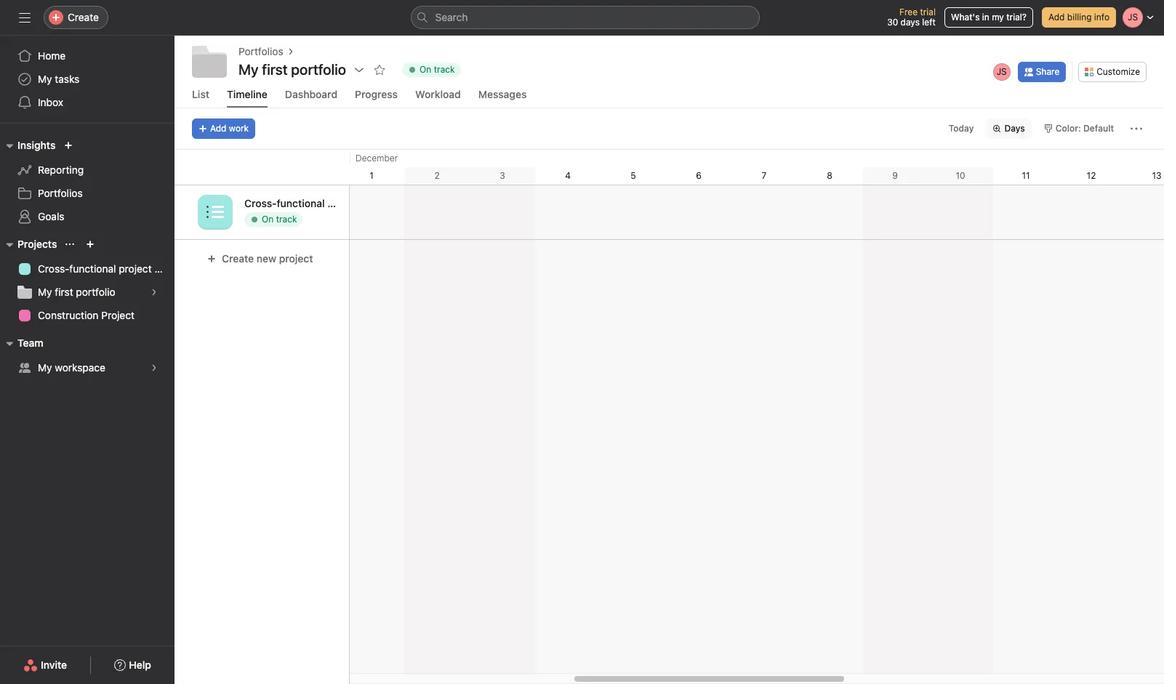 Task type: describe. For each thing, give the bounding box(es) containing it.
first portfolio
[[262, 61, 346, 78]]

my first portfolio
[[239, 61, 346, 78]]

trial?
[[1007, 12, 1027, 23]]

2 horizontal spatial project
[[328, 197, 362, 209]]

show options image
[[354, 64, 365, 76]]

color:
[[1056, 123, 1081, 134]]

0 vertical spatial portfolios
[[239, 45, 283, 57]]

cross-functional project plan link
[[9, 257, 174, 281]]

tasks
[[55, 73, 80, 85]]

30
[[888, 17, 898, 28]]

billing
[[1068, 12, 1092, 23]]

teams element
[[0, 330, 175, 383]]

messages
[[478, 88, 527, 100]]

search button
[[411, 6, 760, 29]]

home
[[38, 49, 66, 62]]

my workspace
[[38, 362, 105, 374]]

timeline
[[227, 88, 268, 100]]

customize button
[[1079, 61, 1147, 82]]

10
[[956, 170, 966, 181]]

plan inside projects element
[[155, 263, 174, 275]]

projects element
[[0, 231, 175, 330]]

6
[[696, 170, 702, 181]]

invite
[[41, 659, 67, 671]]

december
[[356, 153, 398, 164]]

my for my first portfolio
[[239, 61, 259, 78]]

my first portfolio
[[38, 286, 115, 298]]

reporting
[[38, 164, 84, 176]]

insights
[[17, 139, 56, 151]]

construction project
[[38, 309, 135, 322]]

projects
[[17, 238, 57, 250]]

construction
[[38, 309, 99, 322]]

add billing info
[[1049, 12, 1110, 23]]

portfolios inside insights element
[[38, 187, 83, 199]]

goals
[[38, 210, 64, 223]]

progress link
[[355, 88, 398, 108]]

team button
[[0, 335, 43, 352]]

my
[[992, 12, 1004, 23]]

my workspace link
[[9, 356, 166, 380]]

0 horizontal spatial on
[[262, 214, 274, 225]]

new image
[[64, 141, 73, 150]]

dashboard link
[[285, 88, 338, 108]]

project for cross-functional project plan link
[[119, 263, 152, 275]]

list
[[192, 88, 209, 100]]

new
[[257, 252, 276, 265]]

days button
[[987, 119, 1032, 139]]

project
[[101, 309, 135, 322]]

default
[[1084, 123, 1114, 134]]

color: default button
[[1038, 119, 1121, 139]]

my for my workspace
[[38, 362, 52, 374]]

info
[[1095, 12, 1110, 23]]

add for add billing info
[[1049, 12, 1065, 23]]

see details, my first portfolio image
[[150, 288, 159, 297]]

create new project button
[[198, 246, 323, 272]]

days
[[901, 17, 920, 28]]

invite button
[[14, 652, 77, 679]]

help
[[129, 659, 151, 671]]

0 vertical spatial plan
[[364, 197, 385, 209]]

create for create
[[68, 11, 99, 23]]

2
[[435, 170, 440, 181]]

functional inside cross-functional project plan link
[[69, 263, 116, 275]]

search
[[435, 11, 468, 23]]

3
[[500, 170, 505, 181]]

0 vertical spatial cross-
[[244, 197, 277, 209]]

workload link
[[415, 88, 461, 108]]

projects button
[[0, 236, 57, 253]]

progress
[[355, 88, 398, 100]]

inbox
[[38, 96, 63, 108]]

construction project link
[[9, 304, 166, 327]]

1 vertical spatial track
[[276, 214, 297, 225]]

on track inside on track dropdown button
[[420, 64, 455, 75]]

global element
[[0, 36, 175, 123]]



Task type: locate. For each thing, give the bounding box(es) containing it.
on track button
[[396, 60, 467, 80]]

create inside button
[[222, 252, 254, 265]]

1 horizontal spatial functional
[[277, 197, 325, 209]]

create left new
[[222, 252, 254, 265]]

project up see details, my first portfolio icon at the left top of the page
[[119, 263, 152, 275]]

track inside dropdown button
[[434, 64, 455, 75]]

4
[[565, 170, 571, 181]]

trial
[[920, 7, 936, 17]]

1 vertical spatial plan
[[155, 263, 174, 275]]

december 1
[[356, 153, 398, 181]]

28
[[170, 170, 181, 181]]

my inside 'link'
[[38, 362, 52, 374]]

1 vertical spatial on track
[[262, 214, 297, 225]]

0 horizontal spatial portfolios
[[38, 187, 83, 199]]

1 vertical spatial portfolios link
[[9, 182, 166, 205]]

my inside projects element
[[38, 286, 52, 298]]

insights element
[[0, 132, 175, 231]]

search list box
[[411, 6, 760, 29]]

11
[[1022, 170, 1030, 181]]

create for create new project
[[222, 252, 254, 265]]

0 vertical spatial on track
[[420, 64, 455, 75]]

add for add work
[[210, 123, 227, 134]]

my inside global element
[[38, 73, 52, 85]]

0 horizontal spatial cross-functional project plan
[[38, 263, 174, 275]]

0 horizontal spatial portfolios link
[[9, 182, 166, 205]]

goals link
[[9, 205, 166, 228]]

what's in my trial? button
[[945, 7, 1034, 28]]

my left first
[[38, 286, 52, 298]]

0 horizontal spatial project
[[119, 263, 152, 275]]

plan down 1
[[364, 197, 385, 209]]

today button
[[943, 119, 981, 139]]

portfolios link down reporting
[[9, 182, 166, 205]]

my for my tasks
[[38, 73, 52, 85]]

1 horizontal spatial portfolios link
[[239, 44, 283, 60]]

share
[[1036, 66, 1060, 77]]

1 horizontal spatial project
[[279, 252, 313, 265]]

hide sidebar image
[[19, 12, 31, 23]]

portfolios down reporting
[[38, 187, 83, 199]]

cross- up first
[[38, 263, 69, 275]]

help button
[[105, 652, 161, 679]]

1 vertical spatial cross-functional project plan
[[38, 263, 174, 275]]

portfolios up my first portfolio at the top
[[239, 45, 283, 57]]

show options, current sort, top image
[[66, 240, 74, 249]]

1 horizontal spatial on
[[420, 64, 432, 75]]

add
[[1049, 12, 1065, 23], [210, 123, 227, 134]]

free trial 30 days left
[[888, 7, 936, 28]]

on track up the create new project
[[262, 214, 297, 225]]

cross-functional project plan up the portfolio
[[38, 263, 174, 275]]

project right new
[[279, 252, 313, 265]]

functional up the portfolio
[[69, 263, 116, 275]]

track
[[434, 64, 455, 75], [276, 214, 297, 225]]

0 horizontal spatial functional
[[69, 263, 116, 275]]

more actions image
[[1131, 123, 1143, 135]]

1 horizontal spatial track
[[434, 64, 455, 75]]

free
[[900, 7, 918, 17]]

5
[[631, 170, 636, 181]]

1 horizontal spatial add
[[1049, 12, 1065, 23]]

messages link
[[478, 88, 527, 108]]

plan
[[364, 197, 385, 209], [155, 263, 174, 275]]

cross- inside projects element
[[38, 263, 69, 275]]

add left billing
[[1049, 12, 1065, 23]]

list image
[[207, 203, 224, 221]]

9
[[893, 170, 898, 181]]

1 horizontal spatial on track
[[420, 64, 455, 75]]

13
[[1153, 170, 1162, 181]]

on
[[420, 64, 432, 75], [262, 214, 274, 225]]

my
[[239, 61, 259, 78], [38, 73, 52, 85], [38, 286, 52, 298], [38, 362, 52, 374]]

track up the create new project
[[276, 214, 297, 225]]

1 vertical spatial on
[[262, 214, 274, 225]]

add work button
[[192, 119, 255, 139]]

see details, my workspace image
[[150, 364, 159, 372]]

what's
[[951, 12, 980, 23]]

add billing info button
[[1042, 7, 1117, 28]]

create button
[[44, 6, 108, 29]]

functional up the create new project
[[277, 197, 325, 209]]

add left work
[[210, 123, 227, 134]]

create up home link at the left of page
[[68, 11, 99, 23]]

project for create new project button
[[279, 252, 313, 265]]

my tasks
[[38, 73, 80, 85]]

0 horizontal spatial add
[[210, 123, 227, 134]]

workload
[[415, 88, 461, 100]]

project down december 1
[[328, 197, 362, 209]]

0 vertical spatial add
[[1049, 12, 1065, 23]]

add to starred image
[[374, 64, 386, 76]]

add inside button
[[1049, 12, 1065, 23]]

insights button
[[0, 137, 56, 154]]

0 vertical spatial create
[[68, 11, 99, 23]]

0 horizontal spatial create
[[68, 11, 99, 23]]

0 vertical spatial portfolios link
[[239, 44, 283, 60]]

1 vertical spatial add
[[210, 123, 227, 134]]

js
[[997, 66, 1007, 77]]

create inside popup button
[[68, 11, 99, 23]]

0 vertical spatial track
[[434, 64, 455, 75]]

1
[[370, 170, 374, 181]]

color: default
[[1056, 123, 1114, 134]]

project inside button
[[279, 252, 313, 265]]

home link
[[9, 44, 166, 68]]

0 horizontal spatial cross-
[[38, 263, 69, 275]]

0 horizontal spatial on track
[[262, 214, 297, 225]]

1 horizontal spatial portfolios
[[239, 45, 283, 57]]

my tasks link
[[9, 68, 166, 91]]

create new project
[[222, 252, 313, 265]]

1 vertical spatial portfolios
[[38, 187, 83, 199]]

my for my first portfolio
[[38, 286, 52, 298]]

project
[[328, 197, 362, 209], [279, 252, 313, 265], [119, 263, 152, 275]]

on up the create new project
[[262, 214, 274, 225]]

1 horizontal spatial plan
[[364, 197, 385, 209]]

work
[[229, 123, 249, 134]]

12
[[1087, 170, 1096, 181]]

0 horizontal spatial plan
[[155, 263, 174, 275]]

share button
[[1018, 61, 1067, 82]]

team
[[17, 337, 43, 349]]

on up workload on the top of the page
[[420, 64, 432, 75]]

track up workload on the top of the page
[[434, 64, 455, 75]]

days
[[1005, 123, 1025, 134]]

cross-functional project plan inside projects element
[[38, 263, 174, 275]]

1 horizontal spatial cross-
[[244, 197, 277, 209]]

in
[[983, 12, 990, 23]]

new project or portfolio image
[[86, 240, 95, 249]]

0 vertical spatial on
[[420, 64, 432, 75]]

cross- right list icon
[[244, 197, 277, 209]]

first
[[55, 286, 73, 298]]

my up timeline
[[239, 61, 259, 78]]

portfolio
[[76, 286, 115, 298]]

1 vertical spatial functional
[[69, 263, 116, 275]]

add inside add work button
[[210, 123, 227, 134]]

list link
[[192, 88, 209, 108]]

what's in my trial?
[[951, 12, 1027, 23]]

functional
[[277, 197, 325, 209], [69, 263, 116, 275]]

cross-functional project plan
[[244, 197, 385, 209], [38, 263, 174, 275]]

add work
[[210, 123, 249, 134]]

on inside dropdown button
[[420, 64, 432, 75]]

portfolios link
[[239, 44, 283, 60], [9, 182, 166, 205]]

1 vertical spatial cross-
[[38, 263, 69, 275]]

8
[[827, 170, 833, 181]]

plan up see details, my first portfolio icon at the left top of the page
[[155, 263, 174, 275]]

cross-functional project plan down 1
[[244, 197, 385, 209]]

inbox link
[[9, 91, 166, 114]]

portfolios link up my first portfolio at the top
[[239, 44, 283, 60]]

timeline link
[[227, 88, 268, 108]]

create
[[68, 11, 99, 23], [222, 252, 254, 265]]

my first portfolio link
[[9, 281, 166, 304]]

7
[[762, 170, 767, 181]]

my down team
[[38, 362, 52, 374]]

customize
[[1097, 66, 1141, 77]]

portfolios
[[239, 45, 283, 57], [38, 187, 83, 199]]

today
[[949, 123, 974, 134]]

0 vertical spatial functional
[[277, 197, 325, 209]]

0 vertical spatial cross-functional project plan
[[244, 197, 385, 209]]

1 vertical spatial create
[[222, 252, 254, 265]]

left
[[923, 17, 936, 28]]

my left tasks at the left of page
[[38, 73, 52, 85]]

1 horizontal spatial create
[[222, 252, 254, 265]]

0 horizontal spatial track
[[276, 214, 297, 225]]

on track up workload on the top of the page
[[420, 64, 455, 75]]

on track
[[420, 64, 455, 75], [262, 214, 297, 225]]

reporting link
[[9, 159, 166, 182]]

1 horizontal spatial cross-functional project plan
[[244, 197, 385, 209]]

workspace
[[55, 362, 105, 374]]



Task type: vqa. For each thing, say whether or not it's contained in the screenshot.
your
no



